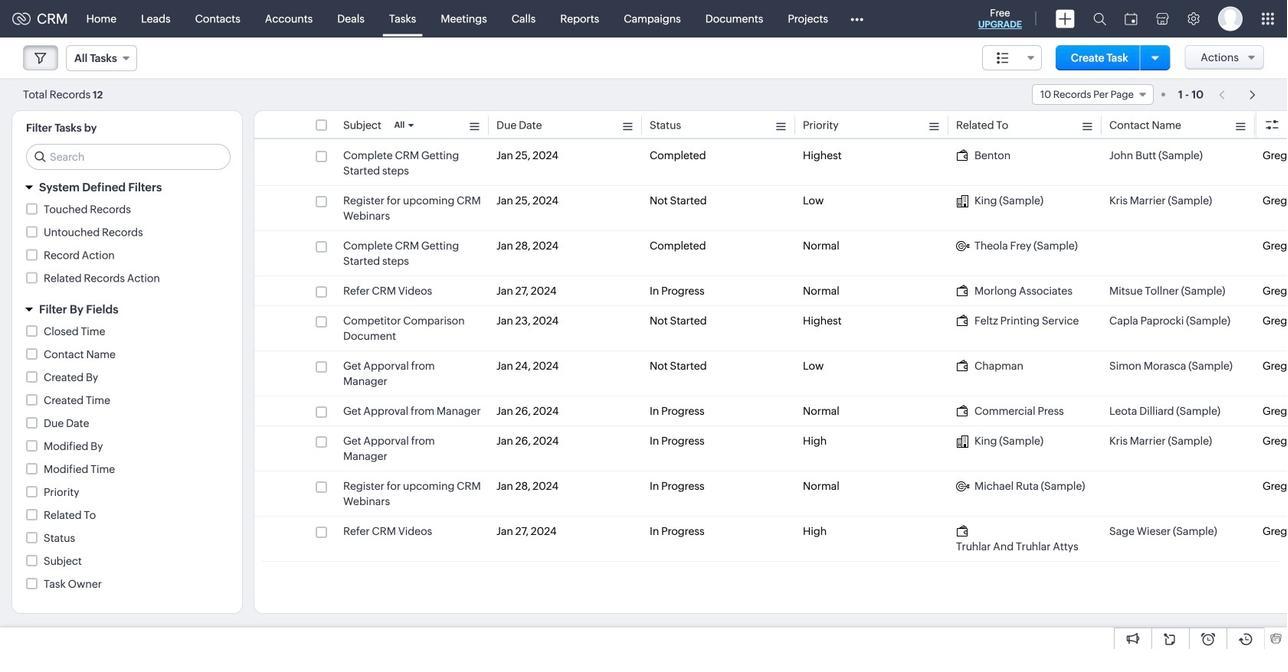 Task type: describe. For each thing, give the bounding box(es) containing it.
create menu element
[[1047, 0, 1085, 37]]

profile image
[[1219, 7, 1243, 31]]

search image
[[1094, 12, 1107, 25]]

Other Modules field
[[841, 7, 874, 31]]

Search text field
[[27, 145, 230, 169]]

size image
[[997, 51, 1009, 65]]

logo image
[[12, 13, 31, 25]]



Task type: locate. For each thing, give the bounding box(es) containing it.
calendar image
[[1125, 13, 1138, 25]]

profile element
[[1210, 0, 1252, 37]]

search element
[[1085, 0, 1116, 38]]

none field size
[[983, 45, 1042, 71]]

row group
[[254, 141, 1288, 563]]

create menu image
[[1056, 10, 1075, 28]]

None field
[[66, 45, 137, 71], [983, 45, 1042, 71], [1032, 84, 1154, 105], [66, 45, 137, 71], [1032, 84, 1154, 105]]



Task type: vqa. For each thing, say whether or not it's contained in the screenshot.
status
no



